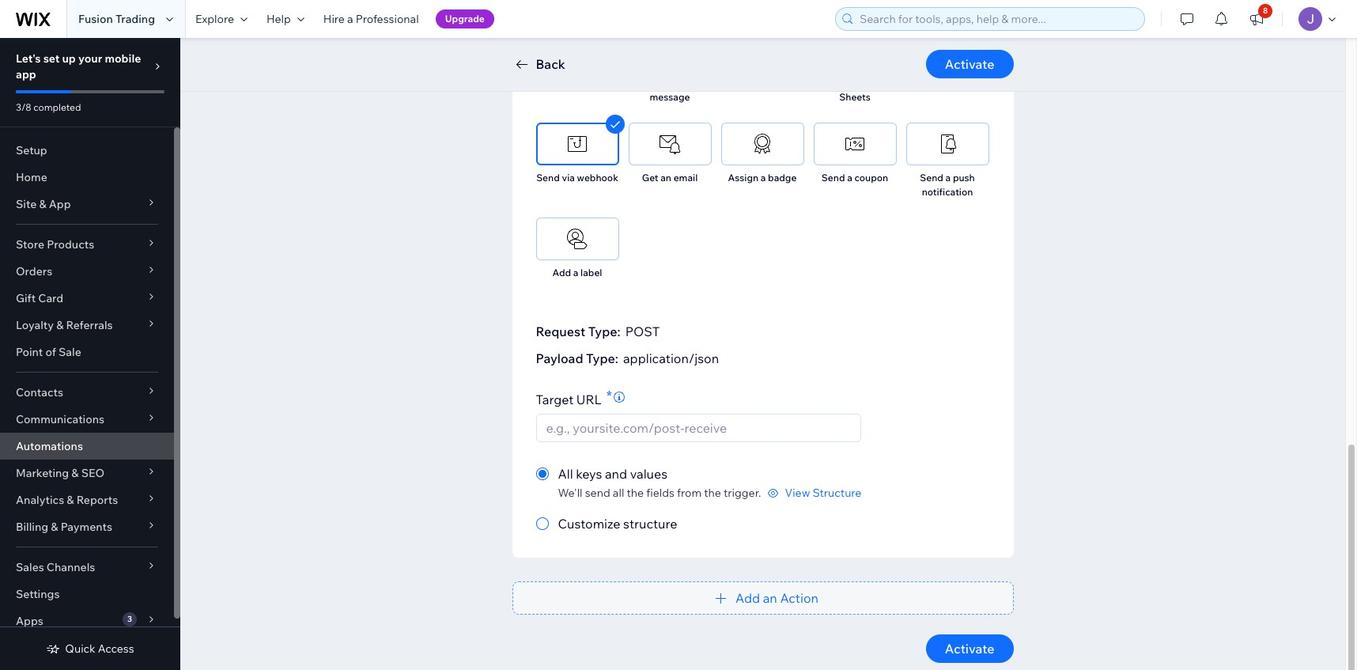 Task type: locate. For each thing, give the bounding box(es) containing it.
1 vertical spatial an
[[661, 172, 672, 184]]

mobile
[[105, 51, 141, 66]]

email left send a chat message
[[585, 77, 609, 89]]

reports
[[76, 493, 118, 507]]

0 horizontal spatial the
[[627, 486, 644, 500]]

add for add an action
[[736, 590, 760, 606]]

add a label
[[553, 267, 602, 278]]

& right loyalty
[[56, 318, 64, 332]]

& right billing
[[51, 520, 58, 534]]

2 horizontal spatial an
[[763, 590, 777, 606]]

contacts
[[16, 385, 63, 399]]

update google sheets
[[821, 77, 889, 103]]

1 activate button from the top
[[926, 50, 1014, 78]]

0 vertical spatial activate
[[945, 56, 995, 72]]

sales
[[16, 560, 44, 574]]

marketing
[[16, 466, 69, 480]]

trading
[[115, 12, 155, 26]]

send down 'back'
[[546, 77, 570, 89]]

create
[[733, 77, 763, 89]]

structure
[[623, 516, 677, 532]]

& left seo
[[71, 466, 79, 480]]

a left coupon
[[847, 172, 853, 184]]

2 activate from the top
[[945, 641, 995, 657]]

send inside send a push notification
[[920, 172, 944, 184]]

1 horizontal spatial email
[[674, 172, 698, 184]]

update
[[821, 77, 854, 89]]

billing
[[16, 520, 48, 534]]

category image up "create a task"
[[751, 37, 774, 61]]

analytics & reports button
[[0, 487, 174, 513]]

& inside dropdown button
[[51, 520, 58, 534]]

category image up push
[[936, 132, 960, 156]]

& inside dropdown button
[[56, 318, 64, 332]]

*
[[607, 387, 612, 405]]

billing & payments button
[[0, 513, 174, 540]]

send via webhook
[[536, 172, 619, 184]]

url
[[577, 392, 602, 407]]

0 horizontal spatial an
[[572, 77, 583, 89]]

sheets
[[840, 91, 871, 103]]

let's
[[16, 51, 41, 66]]

0 vertical spatial email
[[585, 77, 609, 89]]

type: up payload type: application/json in the bottom of the page
[[588, 324, 621, 339]]

upgrade
[[445, 13, 485, 25]]

send an email
[[546, 77, 609, 89]]

& right site
[[39, 197, 46, 211]]

quick access button
[[46, 642, 134, 656]]

hire
[[323, 12, 345, 26]]

store products
[[16, 237, 94, 252]]

site & app
[[16, 197, 71, 211]]

the right the from
[[704, 486, 721, 500]]

a for professional
[[347, 12, 353, 26]]

1 vertical spatial email
[[674, 172, 698, 184]]

analytics & reports
[[16, 493, 118, 507]]

add inside "button"
[[736, 590, 760, 606]]

a for task
[[765, 77, 771, 89]]

1 vertical spatial type:
[[586, 350, 619, 366]]

home
[[16, 170, 47, 184]]

orders
[[16, 264, 52, 278]]

a left label
[[573, 267, 579, 278]]

send up notification on the top right of page
[[920, 172, 944, 184]]

1 activate from the top
[[945, 56, 995, 72]]

1 horizontal spatial the
[[704, 486, 721, 500]]

category image right 'back'
[[566, 37, 589, 61]]

send for send a push notification
[[920, 172, 944, 184]]

send up message
[[644, 77, 667, 89]]

professional
[[356, 12, 419, 26]]

type: for request type:
[[588, 324, 621, 339]]

a inside send a push notification
[[946, 172, 951, 184]]

category image up send a coupon
[[843, 132, 867, 156]]

1 vertical spatial add
[[736, 590, 760, 606]]

Search for tools, apps, help & more... field
[[855, 8, 1140, 30]]

& for site
[[39, 197, 46, 211]]

channels
[[47, 560, 95, 574]]

a left "badge"
[[761, 172, 766, 184]]

0 vertical spatial activate button
[[926, 50, 1014, 78]]

point
[[16, 345, 43, 359]]

category image
[[658, 37, 682, 61], [751, 37, 774, 61], [843, 37, 867, 61], [843, 132, 867, 156]]

payload type: application/json
[[536, 350, 719, 366]]

a left task on the top
[[765, 77, 771, 89]]

add
[[553, 267, 571, 278], [736, 590, 760, 606]]

point of sale link
[[0, 339, 174, 365]]

send
[[585, 486, 610, 500]]

category image
[[566, 37, 589, 61], [936, 37, 960, 61], [566, 132, 589, 156], [658, 132, 682, 156], [751, 132, 774, 156], [936, 132, 960, 156], [566, 227, 589, 251]]

a up notification on the top right of page
[[946, 172, 951, 184]]

an for get
[[661, 172, 672, 184]]

add left "action" at bottom right
[[736, 590, 760, 606]]

1 vertical spatial activate button
[[926, 634, 1014, 663]]

coupon
[[855, 172, 889, 184]]

category image up "chat"
[[658, 37, 682, 61]]

send
[[546, 77, 570, 89], [644, 77, 667, 89], [536, 172, 560, 184], [822, 172, 845, 184], [920, 172, 944, 184]]

seo
[[81, 466, 105, 480]]

sale
[[59, 345, 81, 359]]

fusion
[[78, 12, 113, 26]]

communications
[[16, 412, 104, 426]]

to
[[948, 77, 957, 89]]

2 vertical spatial an
[[763, 590, 777, 606]]

1 horizontal spatial an
[[661, 172, 672, 184]]

category image up the send via webhook at the left top of the page
[[566, 132, 589, 156]]

chat
[[677, 77, 696, 89]]

site
[[16, 197, 37, 211]]

Target URL field
[[541, 415, 856, 441]]

add an action button
[[512, 581, 1014, 615]]

category image up add a label
[[566, 227, 589, 251]]

upgrade button
[[436, 9, 494, 28]]

back button
[[512, 55, 565, 74]]

& left reports
[[67, 493, 74, 507]]

push
[[953, 172, 975, 184]]

notification
[[922, 186, 973, 198]]

orders button
[[0, 258, 174, 285]]

& for loyalty
[[56, 318, 64, 332]]

set
[[43, 51, 60, 66]]

0 vertical spatial add
[[553, 267, 571, 278]]

activate for second activate button from the top
[[945, 641, 995, 657]]

send left coupon
[[822, 172, 845, 184]]

help
[[267, 12, 291, 26]]

email right get
[[674, 172, 698, 184]]

send for send via webhook
[[536, 172, 560, 184]]

a inside send a chat message
[[669, 77, 675, 89]]

a for coupon
[[847, 172, 853, 184]]

a right hire
[[347, 12, 353, 26]]

an for add
[[763, 590, 777, 606]]

send left via
[[536, 172, 560, 184]]

loyalty & referrals
[[16, 318, 113, 332]]

view structure button
[[761, 486, 862, 500]]

send inside send a chat message
[[644, 77, 667, 89]]

0 horizontal spatial add
[[553, 267, 571, 278]]

assign
[[728, 172, 759, 184]]

the right all at the bottom left
[[627, 486, 644, 500]]

an
[[572, 77, 583, 89], [661, 172, 672, 184], [763, 590, 777, 606]]

0 vertical spatial an
[[572, 77, 583, 89]]

app
[[16, 67, 36, 81]]

marketing & seo button
[[0, 460, 174, 487]]

completed
[[33, 101, 81, 113]]

connect
[[908, 77, 946, 89]]

gift card
[[16, 291, 63, 305]]

a up message
[[669, 77, 675, 89]]

a inside hire a professional link
[[347, 12, 353, 26]]

add left label
[[553, 267, 571, 278]]

label
[[581, 267, 602, 278]]

customize structure
[[558, 516, 677, 532]]

1 vertical spatial activate
[[945, 641, 995, 657]]

send for send a coupon
[[822, 172, 845, 184]]

an inside "button"
[[763, 590, 777, 606]]

the
[[627, 486, 644, 500], [704, 486, 721, 500]]

0 vertical spatial type:
[[588, 324, 621, 339]]

0 horizontal spatial email
[[585, 77, 609, 89]]

type: down request type: post
[[586, 350, 619, 366]]

category image up update
[[843, 37, 867, 61]]

1 horizontal spatial add
[[736, 590, 760, 606]]

2 the from the left
[[704, 486, 721, 500]]

zapier
[[959, 77, 988, 89]]



Task type: vqa. For each thing, say whether or not it's contained in the screenshot.
the topmost email
yes



Task type: describe. For each thing, give the bounding box(es) containing it.
referrals
[[66, 318, 113, 332]]

communications button
[[0, 406, 174, 433]]

payload
[[536, 350, 583, 366]]

an for send
[[572, 77, 583, 89]]

we'll
[[558, 486, 583, 500]]

all
[[558, 466, 573, 482]]

request
[[536, 324, 586, 339]]

hire a professional
[[323, 12, 419, 26]]

email for get an email
[[674, 172, 698, 184]]

store products button
[[0, 231, 174, 258]]

help button
[[257, 0, 314, 38]]

1 the from the left
[[627, 486, 644, 500]]

all keys and values
[[558, 466, 668, 482]]

fields
[[647, 486, 675, 500]]

a for badge
[[761, 172, 766, 184]]

payments
[[61, 520, 112, 534]]

via
[[562, 172, 575, 184]]

google
[[856, 77, 889, 89]]

setup
[[16, 143, 47, 157]]

quick access
[[65, 642, 134, 656]]

& for billing
[[51, 520, 58, 534]]

your
[[78, 51, 102, 66]]

app
[[49, 197, 71, 211]]

values
[[630, 466, 668, 482]]

structure
[[813, 486, 862, 500]]

settings link
[[0, 581, 174, 608]]

message
[[650, 91, 690, 103]]

category image for update
[[843, 37, 867, 61]]

3/8
[[16, 101, 31, 113]]

category image up connect to zapier
[[936, 37, 960, 61]]

sales channels
[[16, 560, 95, 574]]

3
[[127, 614, 132, 624]]

action
[[780, 590, 819, 606]]

& for analytics
[[67, 493, 74, 507]]

send a chat message
[[644, 77, 696, 103]]

of
[[45, 345, 56, 359]]

2 activate button from the top
[[926, 634, 1014, 663]]

a for label
[[573, 267, 579, 278]]

category image up assign a badge
[[751, 132, 774, 156]]

store
[[16, 237, 44, 252]]

view structure
[[785, 486, 862, 500]]

home link
[[0, 164, 174, 191]]

products
[[47, 237, 94, 252]]

3/8 completed
[[16, 101, 81, 113]]

marketing & seo
[[16, 466, 105, 480]]

create a task
[[733, 77, 792, 89]]

explore
[[195, 12, 234, 26]]

sidebar element
[[0, 38, 180, 670]]

send for send an email
[[546, 77, 570, 89]]

automations
[[16, 439, 83, 453]]

connect to zapier
[[908, 77, 988, 89]]

get an email
[[642, 172, 698, 184]]

add for add a label
[[553, 267, 571, 278]]

hire a professional link
[[314, 0, 428, 38]]

customize
[[558, 516, 621, 532]]

category image up get an email
[[658, 132, 682, 156]]

site & app button
[[0, 191, 174, 218]]

target
[[536, 392, 574, 407]]

activate for 1st activate button from the top of the page
[[945, 56, 995, 72]]

from
[[677, 486, 702, 500]]

we'll send all the fields from the trigger.
[[558, 486, 761, 500]]

point of sale
[[16, 345, 81, 359]]

category image for create
[[751, 37, 774, 61]]

all
[[613, 486, 624, 500]]

loyalty & referrals button
[[0, 312, 174, 339]]

view
[[785, 486, 810, 500]]

apps
[[16, 614, 43, 628]]

8
[[1263, 6, 1268, 16]]

card
[[38, 291, 63, 305]]

and
[[605, 466, 627, 482]]

back
[[536, 56, 565, 72]]

email for send an email
[[585, 77, 609, 89]]

a for chat
[[669, 77, 675, 89]]

badge
[[768, 172, 797, 184]]

category image for send
[[658, 37, 682, 61]]

gift card button
[[0, 285, 174, 312]]

up
[[62, 51, 76, 66]]

let's set up your mobile app
[[16, 51, 141, 81]]

a for push
[[946, 172, 951, 184]]

keys
[[576, 466, 602, 482]]

type: for payload type:
[[586, 350, 619, 366]]

loyalty
[[16, 318, 54, 332]]

trigger.
[[724, 486, 761, 500]]

& for marketing
[[71, 466, 79, 480]]

fusion trading
[[78, 12, 155, 26]]

8 button
[[1240, 0, 1274, 38]]

automations link
[[0, 433, 174, 460]]

add an action
[[736, 590, 819, 606]]

quick
[[65, 642, 95, 656]]

analytics
[[16, 493, 64, 507]]

send for send a chat message
[[644, 77, 667, 89]]



